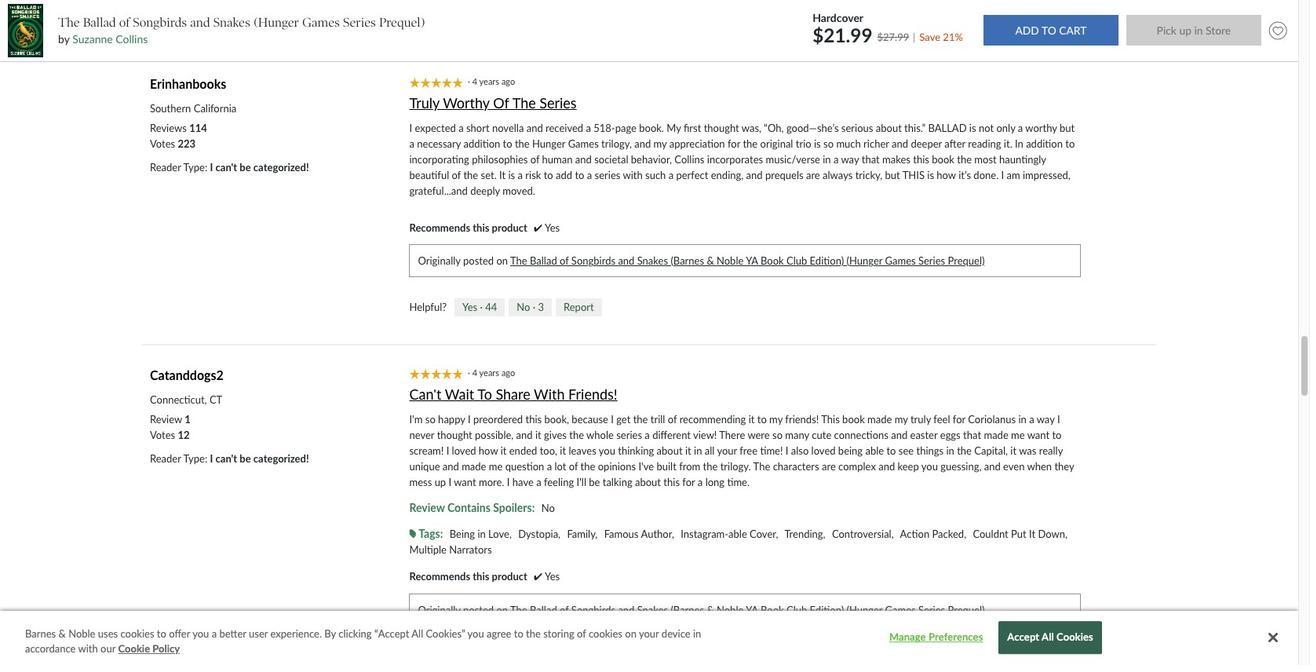 Task type: vqa. For each thing, say whether or not it's contained in the screenshot.
Noble's
no



Task type: locate. For each thing, give the bounding box(es) containing it.
product
[[492, 222, 528, 234], [492, 570, 528, 583]]

worthy
[[443, 94, 490, 111], [1026, 122, 1058, 134]]

this."
[[905, 122, 926, 134]]

want up was
[[1028, 429, 1050, 442]]

so left much
[[824, 138, 834, 150]]

with inside barnes & noble uses cookies to offer you a better user experience. by clicking "accept all cookies" you agree to the storing of cookies on your device in accordance with our
[[78, 643, 98, 655]]

1 vertical spatial (barnes
[[671, 603, 704, 616]]

2 reader type: i can't be categorized! from the top
[[150, 453, 309, 465]]

songbirds up report
[[572, 255, 616, 267]]

1 horizontal spatial are
[[822, 461, 836, 473]]

your left device
[[639, 627, 659, 640]]

list for can't wait to share with friends!
[[150, 412, 191, 443]]

0 vertical spatial prequel)
[[379, 15, 425, 30]]

(barnes
[[671, 255, 704, 267], [671, 603, 704, 616]]

· 4 years ago up truly worthy of the series
[[468, 76, 520, 86]]

2 vertical spatial &
[[59, 627, 66, 640]]

our
[[101, 643, 116, 655]]

0 vertical spatial snakes
[[213, 15, 250, 30]]

my up the were
[[770, 413, 783, 426]]

1 vertical spatial book
[[761, 603, 784, 616]]

2 votes from the top
[[150, 429, 175, 442]]

able left cover,
[[729, 528, 747, 541]]

in inside # tags: being in love, dystopia, family, famous author, instagram-able cover, trending, controversial, action packed, couldnt put it down, multiple narrators
[[478, 528, 486, 541]]

originally posted on the ballad of songbirds and snakes (barnes & noble ya book club edition) (hunger games series prequel) for 2nd the ballad of songbirds and snakes (barnes & noble ya book club edition) (hunger games series prequel) link from the top of the page
[[418, 603, 985, 616]]

1 vertical spatial prequel)
[[948, 255, 985, 267]]

518-
[[594, 122, 615, 134]]

list containing reviews
[[150, 120, 207, 152]]

1 vertical spatial noble
[[717, 603, 744, 616]]

yes down add
[[545, 222, 560, 234]]

0 vertical spatial club
[[787, 255, 807, 267]]

club for 2nd the ballad of songbirds and snakes (barnes & noble ya book club edition) (hunger games series prequel) link from the top of the page
[[787, 603, 807, 616]]

for right feel
[[953, 413, 966, 426]]

posted
[[463, 255, 494, 267], [463, 603, 494, 616]]

no · 3
[[517, 301, 544, 313]]

1 horizontal spatial how
[[937, 169, 956, 181]]

votes left 12
[[150, 429, 175, 442]]

years for of
[[479, 76, 499, 86]]

snakes inside the ballad of songbirds and snakes (hunger games series prequel) by suzanne collins
[[213, 15, 250, 30]]

2 addition from the left
[[1026, 138, 1063, 150]]

club
[[787, 255, 807, 267], [787, 603, 807, 616]]

songbirds inside the ballad of songbirds and snakes (hunger games series prequel) by suzanne collins
[[133, 15, 187, 30]]

0 vertical spatial ballad
[[83, 15, 116, 30]]

2 originally from the top
[[418, 603, 461, 616]]

are inside i expected a short novella and received a 518-page book. my first thought was, "oh, good—she's serious about this." ballad is not only a worthy but a necessary addition to the hunger games trilogy, and my appreciation for the original trio is so much richer and deeper after reading it. in addition to incorporating philosophies of human and societal behavior, collins incorporates music/verse in a way that makes this book the most hauntingly beautiful of the set. it is a risk to add to a series with such a perfect ending, and prequels are always tricky, but this is how it's done. i am impressed, grateful...and deeply moved.
[[806, 169, 820, 181]]

device
[[662, 627, 691, 640]]

1 vertical spatial ago
[[502, 368, 515, 378]]

1 vertical spatial yes
[[463, 301, 478, 313]]

manage preferences
[[890, 631, 983, 644]]

1 horizontal spatial all
[[1042, 631, 1054, 644]]

recommends this product ✔ yes down the deeply on the left top of page
[[409, 222, 560, 234]]

1 vertical spatial collins
[[675, 153, 705, 166]]

0 vertical spatial can't
[[216, 161, 237, 174]]

1 vertical spatial type:
[[183, 453, 207, 465]]

also
[[791, 445, 809, 457]]

0 horizontal spatial it
[[499, 169, 506, 181]]

1 vertical spatial worthy
[[1026, 122, 1058, 134]]

0 vertical spatial for
[[728, 138, 741, 150]]

series inside i expected a short novella and received a 518-page book. my first thought was, "oh, good—she's serious about this." ballad is not only a worthy but a necessary addition to the hunger games trilogy, and my appreciation for the original trio is so much richer and deeper after reading it. in addition to incorporating philosophies of human and societal behavior, collins incorporates music/verse in a way that makes this book the most hauntingly beautiful of the set. it is a risk to add to a series with such a perfect ending, and prequels are always tricky, but this is how it's done. i am impressed, grateful...and deeply moved.
[[595, 169, 621, 181]]

0 vertical spatial categorized!
[[253, 161, 309, 174]]

loved down happy
[[452, 445, 476, 457]]

1 list from the top
[[150, 120, 207, 152]]

1 originally from the top
[[418, 255, 461, 267]]

complex
[[839, 461, 876, 473]]

1 votes from the top
[[150, 138, 175, 150]]

0 vertical spatial it
[[499, 169, 506, 181]]

1 vertical spatial product
[[492, 570, 528, 583]]

collins up 'perfect'
[[675, 153, 705, 166]]

of up storing
[[560, 603, 569, 616]]

2 club from the top
[[787, 603, 807, 616]]

famous
[[604, 528, 639, 541]]

✔ down moved.
[[534, 222, 543, 234]]

for inside i expected a short novella and received a 518-page book. my first thought was, "oh, good—she's serious about this." ballad is not only a worthy but a necessary addition to the hunger games trilogy, and my appreciation for the original trio is so much richer and deeper after reading it. in addition to incorporating philosophies of human and societal behavior, collins incorporates music/verse in a way that makes this book the most hauntingly beautiful of the set. it is a risk to add to a series with such a perfect ending, and prequels are always tricky, but this is how it's done. i am impressed, grateful...and deeply moved.
[[728, 138, 741, 150]]

cookies up the cookie
[[121, 627, 154, 640]]

prequel)
[[379, 15, 425, 30], [948, 255, 985, 267], [948, 603, 985, 616]]

# tags: being in love, dystopia, family, famous author, instagram-able cover, trending, controversial, action packed, couldnt put it down, multiple narrators
[[409, 527, 1068, 556]]

2 list from the top
[[150, 412, 191, 443]]

songbirds for first the ballad of songbirds and snakes (barnes & noble ya book club edition) (hunger games series prequel) link from the top
[[572, 255, 616, 267]]

that right eggs
[[964, 429, 982, 442]]

i left also
[[786, 445, 789, 457]]

1 vertical spatial · 4 years ago
[[468, 368, 520, 378]]

1 vertical spatial be
[[240, 453, 251, 465]]

1 horizontal spatial it
[[1030, 528, 1036, 541]]

0 vertical spatial book
[[932, 153, 955, 166]]

offer
[[169, 627, 190, 640]]

i up really
[[1058, 413, 1061, 426]]

your inside barnes & noble uses cookies to offer you a better user experience. by clicking "accept all cookies" you agree to the storing of cookies on your device in accordance with our
[[639, 627, 659, 640]]

prequel) inside the ballad of songbirds and snakes (hunger games series prequel) by suzanne collins
[[379, 15, 425, 30]]

· 4 years ago for of
[[468, 76, 520, 86]]

1 ago from the top
[[502, 76, 515, 86]]

1 type: from the top
[[183, 161, 207, 174]]

1 vertical spatial 4
[[472, 368, 477, 378]]

yes
[[545, 222, 560, 234], [463, 301, 478, 313], [545, 570, 560, 583]]

0 horizontal spatial but
[[885, 169, 900, 181]]

deeply
[[470, 185, 500, 197]]

type: for truly
[[183, 161, 207, 174]]

be for truly worthy of the series
[[240, 161, 251, 174]]

the inside the ballad of songbirds and snakes (hunger games series prequel) by suzanne collins
[[58, 15, 80, 30]]

1 horizontal spatial so
[[773, 429, 783, 442]]

accept all cookies button
[[999, 622, 1102, 654]]

you left agree
[[468, 627, 484, 640]]

0 horizontal spatial me
[[489, 461, 503, 473]]

2 vertical spatial on
[[625, 627, 637, 640]]

1 horizontal spatial collins
[[675, 153, 705, 166]]

and inside the ballad of songbirds and snakes (hunger games series prequel) by suzanne collins
[[190, 15, 210, 30]]

they
[[1055, 461, 1075, 473]]

list
[[150, 120, 207, 152], [150, 412, 191, 443]]

series down societal
[[595, 169, 621, 181]]

1 horizontal spatial for
[[728, 138, 741, 150]]

in left love,
[[478, 528, 486, 541]]

0 vertical spatial songbirds
[[133, 15, 187, 30]]

0 vertical spatial on
[[497, 255, 508, 267]]

to right agree
[[514, 627, 524, 640]]

2 vertical spatial for
[[683, 476, 695, 489]]

connecticut, ct review 1 votes 12
[[150, 394, 222, 442]]

page
[[615, 122, 637, 134]]

able inside # tags: being in love, dystopia, family, famous author, instagram-able cover, trending, controversial, action packed, couldnt put it down, multiple narrators
[[729, 528, 747, 541]]

0 vertical spatial with
[[623, 169, 643, 181]]

0 vertical spatial made
[[868, 413, 892, 426]]

thought inside i expected a short novella and received a 518-page book. my first thought was, "oh, good—she's serious about this." ballad is not only a worthy but a necessary addition to the hunger games trilogy, and my appreciation for the original trio is so much richer and deeper after reading it. in addition to incorporating philosophies of human and societal behavior, collins incorporates music/verse in a way that makes this book the most hauntingly beautiful of the set. it is a risk to add to a series with such a perfect ending, and prequels are always tricky, but this is how it's done. i am impressed, grateful...and deeply moved.
[[704, 122, 740, 134]]

able
[[866, 445, 884, 457], [729, 528, 747, 541]]

1 reader type: i can't be categorized! from the top
[[150, 161, 309, 174]]

review
[[150, 413, 182, 426], [409, 501, 445, 515]]

ago up truly worthy of the series
[[502, 76, 515, 86]]

book down after
[[932, 153, 955, 166]]

series
[[540, 94, 577, 111], [595, 169, 621, 181], [617, 429, 642, 442]]

1 vertical spatial book
[[843, 413, 865, 426]]

1 · 4 years ago from the top
[[468, 76, 520, 86]]

with left our
[[78, 643, 98, 655]]

list down southern
[[150, 120, 207, 152]]

1 vertical spatial ya
[[746, 603, 758, 616]]

& for first the ballad of songbirds and snakes (barnes & noble ya book club edition) (hunger games series prequel) link from the top
[[707, 255, 714, 267]]

0 vertical spatial recommends this product ✔ yes
[[409, 222, 560, 234]]

1 recommends from the top
[[409, 222, 470, 234]]

1 horizontal spatial with
[[534, 386, 565, 403]]

reader type: i can't be categorized! down 12
[[150, 453, 309, 465]]

how inside i'm so happy i preordered this book, because i get the trill of recommending it to my friends! this book made my truly feel for coriolanus in a way i never thought possible, and it gives the whole series a different view! there were so many cute connections and easter eggs that made me want to scream! i loved how it ended too, it leaves you thinking about it in all your free time!  i also loved being able to see things in the capital, it was really unique and made me question a lot of the opinions i've built from the trilogy. the characters are complex and keep you guessing, and even when they mess up i want more. i have a feeling i'll be talking about this for a long time.
[[479, 445, 498, 457]]

but up impressed,
[[1060, 122, 1075, 134]]

reader
[[150, 161, 181, 174], [150, 453, 181, 465]]

contains
[[448, 501, 491, 515]]

1 book from the top
[[761, 255, 784, 267]]

my down book.
[[654, 138, 667, 150]]

want
[[1028, 429, 1050, 442], [454, 476, 476, 489]]

1 posted from the top
[[463, 255, 494, 267]]

to right risk
[[544, 169, 553, 181]]

a inside barnes & noble uses cookies to offer you a better user experience. by clicking "accept all cookies" you agree to the storing of cookies on your device in accordance with our
[[212, 627, 217, 640]]

with up the book,
[[534, 386, 565, 403]]

1 loved from the left
[[452, 445, 476, 457]]

1 vertical spatial votes
[[150, 429, 175, 442]]

cookies
[[121, 627, 154, 640], [589, 627, 623, 640]]

0 vertical spatial me
[[1011, 429, 1025, 442]]

recommends down multiple
[[409, 570, 470, 583]]

was
[[1019, 445, 1037, 457]]

be inside i'm so happy i preordered this book, because i get the trill of recommending it to my friends! this book made my truly feel for coriolanus in a way i never thought possible, and it gives the whole series a different view! there were so many cute connections and easter eggs that made me want to scream! i loved how it ended too, it leaves you thinking about it in all your free time!  i also loved being able to see things in the capital, it was really unique and made me question a lot of the opinions i've built from the trilogy. the characters are complex and keep you guessing, and even when they mess up i want more. i have a feeling i'll be talking about this for a long time.
[[589, 476, 600, 489]]

in up always
[[823, 153, 831, 166]]

0 vertical spatial 4
[[472, 76, 477, 86]]

this down the deeply on the left top of page
[[473, 222, 490, 234]]

1 vertical spatial it
[[1030, 528, 1036, 541]]

reader type: i can't be categorized! down the 223
[[150, 161, 309, 174]]

series inside the ballad of songbirds and snakes (hunger games series prequel) by suzanne collins
[[343, 15, 376, 30]]

agree
[[487, 627, 512, 640]]

ago for the
[[502, 76, 515, 86]]

0 vertical spatial worthy
[[443, 94, 490, 111]]

1 can't from the top
[[216, 161, 237, 174]]

1 vertical spatial posted
[[463, 603, 494, 616]]

club for first the ballad of songbirds and snakes (barnes & noble ya book club edition) (hunger games series prequel) link from the top
[[787, 255, 807, 267]]

worthy right only
[[1026, 122, 1058, 134]]

2 ya from the top
[[746, 603, 758, 616]]

book.
[[639, 122, 664, 134]]

preferences
[[929, 631, 983, 644]]

book
[[932, 153, 955, 166], [843, 413, 865, 426]]

2 ago from the top
[[502, 368, 515, 378]]

a left necessary
[[409, 138, 415, 150]]

1 horizontal spatial no
[[542, 502, 555, 515]]

first
[[684, 122, 701, 134]]

4 up truly worthy of the series
[[472, 76, 477, 86]]

cookies
[[1057, 631, 1094, 644]]

· left the '44'
[[480, 301, 483, 313]]

list for truly worthy of the series
[[150, 120, 207, 152]]

1 vertical spatial way
[[1037, 413, 1055, 426]]

truly worthy of the series
[[409, 94, 577, 111]]

2 can't from the top
[[216, 453, 237, 465]]

2 posted from the top
[[463, 603, 494, 616]]

be for can't wait to share with friends!
[[240, 453, 251, 465]]

2 4 from the top
[[472, 368, 477, 378]]

how left it's
[[937, 169, 956, 181]]

2 product from the top
[[492, 570, 528, 583]]

worthy up short
[[443, 94, 490, 111]]

4
[[472, 76, 477, 86], [472, 368, 477, 378]]

even
[[1004, 461, 1025, 473]]

because
[[572, 413, 609, 426]]

0 horizontal spatial my
[[654, 138, 667, 150]]

0 vertical spatial originally
[[418, 255, 461, 267]]

list containing review
[[150, 412, 191, 443]]

you down whole
[[599, 445, 616, 457]]

0 vertical spatial so
[[824, 138, 834, 150]]

were
[[748, 429, 770, 442]]

it inside i expected a short novella and received a 518-page book. my first thought was, "oh, good—she's serious about this." ballad is not only a worthy but a necessary addition to the hunger games trilogy, and my appreciation for the original trio is so much richer and deeper after reading it. in addition to incorporating philosophies of human and societal behavior, collins incorporates music/verse in a way that makes this book the most hauntingly beautiful of the set. it is a risk to add to a series with such a perfect ending, and prequels are always tricky, but this is how it's done. i am impressed, grateful...and deeply moved.
[[499, 169, 506, 181]]

originally
[[418, 255, 461, 267], [418, 603, 461, 616]]

reader for can't
[[150, 453, 181, 465]]

2 horizontal spatial with
[[623, 169, 643, 181]]

thought
[[704, 122, 740, 134], [437, 429, 473, 442]]

me
[[1011, 429, 1025, 442], [489, 461, 503, 473]]

2 · 4 years ago from the top
[[468, 368, 520, 378]]

2 vertical spatial songbirds
[[572, 603, 616, 616]]

1 horizontal spatial book
[[932, 153, 955, 166]]

for up the incorporates
[[728, 138, 741, 150]]

too,
[[540, 445, 557, 457]]

accept
[[1008, 631, 1040, 644]]

to right wait
[[478, 386, 492, 403]]

1 vertical spatial ballad
[[530, 255, 557, 267]]

1 addition from the left
[[464, 138, 500, 150]]

made down coriolanus
[[984, 429, 1009, 442]]

my
[[654, 138, 667, 150], [770, 413, 783, 426], [895, 413, 908, 426]]

thought down happy
[[437, 429, 473, 442]]

2 book from the top
[[761, 603, 784, 616]]

2 vertical spatial ballad
[[530, 603, 557, 616]]

0 horizontal spatial cookies
[[121, 627, 154, 640]]

review inside connecticut, ct review 1 votes 12
[[150, 413, 182, 426]]

1 originally posted on the ballad of songbirds and snakes (barnes & noble ya book club edition) (hunger games series prequel) from the top
[[418, 255, 985, 267]]

in down eggs
[[947, 445, 955, 457]]

the inside barnes & noble uses cookies to offer you a better user experience. by clicking "accept all cookies" you agree to the storing of cookies on your device in accordance with our
[[526, 627, 541, 640]]

can't down southern california reviews 114 votes 223 at the left of the page
[[216, 161, 237, 174]]

how inside i expected a short novella and received a 518-page book. my first thought was, "oh, good—she's serious about this." ballad is not only a worthy but a necessary addition to the hunger games trilogy, and my appreciation for the original trio is so much richer and deeper after reading it. in addition to incorporating philosophies of human and societal behavior, collins incorporates music/verse in a way that makes this book the most hauntingly beautiful of the set. it is a risk to add to a series with such a perfect ending, and prequels are always tricky, but this is how it's done. i am impressed, grateful...and deeply moved.
[[937, 169, 956, 181]]

the down the leaves
[[581, 461, 596, 473]]

expected
[[415, 122, 456, 134]]

None submit
[[984, 15, 1119, 46], [1127, 15, 1262, 46], [984, 15, 1119, 46], [1127, 15, 1262, 46]]

better
[[219, 627, 246, 640]]

0 vertical spatial no
[[517, 301, 530, 313]]

& for 2nd the ballad of songbirds and snakes (barnes & noble ya book club edition) (hunger games series prequel) link from the top of the page
[[707, 603, 714, 616]]

the up by
[[58, 15, 80, 30]]

with inside i expected a short novella and received a 518-page book. my first thought was, "oh, good—she's serious about this." ballad is not only a worthy but a necessary addition to the hunger games trilogy, and my appreciation for the original trio is so much richer and deeper after reading it. in addition to incorporating philosophies of human and societal behavior, collins incorporates music/verse in a way that makes this book the most hauntingly beautiful of the set. it is a risk to add to a series with such a perfect ending, and prequels are always tricky, but this is how it's done. i am impressed, grateful...and deeply moved.
[[623, 169, 643, 181]]

a right add
[[587, 169, 592, 181]]

·
[[468, 76, 470, 86], [480, 301, 483, 313], [533, 301, 536, 313], [468, 368, 470, 378]]

2 categorized! from the top
[[253, 453, 309, 465]]

0 vertical spatial list
[[150, 120, 207, 152]]

suzanne collins link
[[72, 32, 148, 46]]

prequel) for 2nd the ballad of songbirds and snakes (barnes & noble ya book club edition) (hunger games series prequel) link from the top of the page
[[948, 603, 985, 616]]

1 vertical spatial can't
[[216, 453, 237, 465]]

all
[[412, 627, 423, 640], [1042, 631, 1054, 644]]

1 club from the top
[[787, 255, 807, 267]]

0 horizontal spatial book
[[843, 413, 865, 426]]

4 for worthy
[[472, 76, 477, 86]]

set.
[[481, 169, 497, 181]]

2 recommends from the top
[[409, 570, 470, 583]]

votes inside connecticut, ct review 1 votes 12
[[150, 429, 175, 442]]

that inside i expected a short novella and received a 518-page book. my first thought was, "oh, good—she's serious about this." ballad is not only a worthy but a necessary addition to the hunger games trilogy, and my appreciation for the original trio is so much richer and deeper after reading it. in addition to incorporating philosophies of human and societal behavior, collins incorporates music/verse in a way that makes this book the most hauntingly beautiful of the set. it is a risk to add to a series with such a perfect ending, and prequels are always tricky, but this is how it's done. i am impressed, grateful...and deeply moved.
[[862, 153, 880, 166]]

i
[[409, 122, 412, 134], [210, 161, 213, 174], [1002, 169, 1004, 181], [468, 413, 471, 426], [611, 413, 614, 426], [1058, 413, 1061, 426], [447, 445, 449, 457], [786, 445, 789, 457], [210, 453, 213, 465], [449, 476, 452, 489], [507, 476, 510, 489]]

1 4 from the top
[[472, 76, 477, 86]]

keep
[[898, 461, 919, 473]]

years for to
[[479, 368, 499, 378]]

way up really
[[1037, 413, 1055, 426]]

about down i've
[[635, 476, 661, 489]]

&
[[707, 255, 714, 267], [707, 603, 714, 616], [59, 627, 66, 640]]

on left device
[[625, 627, 637, 640]]

series inside i'm so happy i preordered this book, because i get the trill of recommending it to my friends! this book made my truly feel for coriolanus in a way i never thought possible, and it gives the whole series a different view! there were so many cute connections and easter eggs that made me want to scream! i loved how it ended too, it leaves you thinking about it in all your free time!  i also loved being able to see things in the capital, it was really unique and made me question a lot of the opinions i've built from the trilogy. the characters are complex and keep you guessing, and even when they mess up i want more. i have a feeling i'll be talking about this for a long time.
[[617, 429, 642, 442]]

no left 3
[[517, 301, 530, 313]]

2 reader from the top
[[150, 453, 181, 465]]

to up policy
[[157, 627, 166, 640]]

1 vertical spatial that
[[964, 429, 982, 442]]

preordered
[[473, 413, 523, 426]]

recommends
[[409, 222, 470, 234], [409, 570, 470, 583]]

i right 'up'
[[449, 476, 452, 489]]

the
[[58, 15, 80, 30], [510, 255, 527, 267], [754, 461, 771, 473], [510, 603, 527, 616]]

votes for can't wait to share with friends!
[[150, 429, 175, 442]]

of inside barnes & noble uses cookies to offer you a better user experience. by clicking "accept all cookies" you agree to the storing of cookies on your device in accordance with our
[[577, 627, 586, 640]]

the up it's
[[957, 153, 972, 166]]

2 years from the top
[[479, 368, 499, 378]]

2 vertical spatial about
[[635, 476, 661, 489]]

with left such
[[623, 169, 643, 181]]

1 vertical spatial originally
[[418, 603, 461, 616]]

review contains spoilers: no
[[409, 501, 555, 515]]

i'll
[[577, 476, 587, 489]]

it
[[499, 169, 506, 181], [1030, 528, 1036, 541]]

1 horizontal spatial addition
[[1026, 138, 1063, 150]]

2 originally posted on the ballad of songbirds and snakes (barnes & noble ya book club edition) (hunger games series prequel) from the top
[[418, 603, 985, 616]]

cookie policy
[[118, 643, 180, 655]]

0 horizontal spatial are
[[806, 169, 820, 181]]

uses
[[98, 627, 118, 640]]

0 horizontal spatial how
[[479, 445, 498, 457]]

0 vertical spatial about
[[876, 122, 902, 134]]

manage
[[890, 631, 926, 644]]

reader down 12
[[150, 453, 181, 465]]

1 horizontal spatial that
[[964, 429, 982, 442]]

2 horizontal spatial so
[[824, 138, 834, 150]]

ballad for first the ballad of songbirds and snakes (barnes & noble ya book club edition) (hunger games series prequel) link from the top
[[530, 255, 557, 267]]

ago up share
[[502, 368, 515, 378]]

1 years from the top
[[479, 76, 499, 86]]

0 vertical spatial (hunger
[[254, 15, 299, 30]]

helpful?
[[409, 301, 447, 314]]

0 horizontal spatial collins
[[116, 32, 148, 46]]

music/verse
[[766, 153, 820, 166]]

1 categorized! from the top
[[253, 161, 309, 174]]

coriolanus
[[968, 413, 1016, 426]]

my inside i expected a short novella and received a 518-page book. my first thought was, "oh, good—she's serious about this." ballad is not only a worthy but a necessary addition to the hunger games trilogy, and my appreciation for the original trio is so much richer and deeper after reading it. in addition to incorporating philosophies of human and societal behavior, collins incorporates music/verse in a way that makes this book the most hauntingly beautiful of the set. it is a risk to add to a series with such a perfect ending, and prequels are always tricky, but this is how it's done. i am impressed, grateful...and deeply moved.
[[654, 138, 667, 150]]

me up more.
[[489, 461, 503, 473]]

for down from
[[683, 476, 695, 489]]

originally up the cookies"
[[418, 603, 461, 616]]

reader for truly
[[150, 161, 181, 174]]

1 vertical spatial your
[[639, 627, 659, 640]]

it
[[749, 413, 755, 426], [535, 429, 542, 442], [501, 445, 507, 457], [560, 445, 566, 457], [685, 445, 692, 457], [1011, 445, 1017, 457]]

done.
[[974, 169, 999, 181]]

· 4 years ago up share
[[468, 368, 520, 378]]

so up time!
[[773, 429, 783, 442]]

able down the connections
[[866, 445, 884, 457]]

of inside the ballad of songbirds and snakes (hunger games series prequel) by suzanne collins
[[119, 15, 130, 30]]

thought up appreciation
[[704, 122, 740, 134]]

1 reader from the top
[[150, 161, 181, 174]]

1 vertical spatial ✔
[[534, 570, 543, 583]]

not
[[979, 122, 994, 134]]

more.
[[479, 476, 504, 489]]

ya
[[746, 255, 758, 267], [746, 603, 758, 616]]

review left 1
[[150, 413, 182, 426]]

it's
[[959, 169, 971, 181]]

lot
[[555, 461, 566, 473]]

2 type: from the top
[[183, 453, 207, 465]]

2 vertical spatial be
[[589, 476, 600, 489]]

perfect
[[676, 169, 709, 181]]

1 horizontal spatial thought
[[704, 122, 740, 134]]

votes inside southern california reviews 114 votes 223
[[150, 138, 175, 150]]

in inside i expected a short novella and received a 518-page book. my first thought was, "oh, good—she's serious about this." ballad is not only a worthy but a necessary addition to the hunger games trilogy, and my appreciation for the original trio is so much richer and deeper after reading it. in addition to incorporating philosophies of human and societal behavior, collins incorporates music/verse in a way that makes this book the most hauntingly beautiful of the set. it is a risk to add to a series with such a perfect ending, and prequels are always tricky, but this is how it's done. i am impressed, grateful...and deeply moved.
[[823, 153, 831, 166]]

cookie policy link
[[118, 642, 180, 657]]

worthy inside i expected a short novella and received a 518-page book. my first thought was, "oh, good—she's serious about this." ballad is not only a worthy but a necessary addition to the hunger games trilogy, and my appreciation for the original trio is so much richer and deeper after reading it. in addition to incorporating philosophies of human and societal behavior, collins incorporates music/verse in a way that makes this book the most hauntingly beautiful of the set. it is a risk to add to a series with such a perfect ending, and prequels are always tricky, but this is how it's done. i am impressed, grateful...and deeply moved.
[[1026, 122, 1058, 134]]

originally up helpful?
[[418, 255, 461, 267]]

but
[[1060, 122, 1075, 134], [885, 169, 900, 181]]

after
[[945, 138, 966, 150]]

0 vertical spatial series
[[343, 15, 376, 30]]

made up the connections
[[868, 413, 892, 426]]

0 vertical spatial originally posted on the ballad of songbirds and snakes (barnes & noble ya book club edition) (hunger games series prequel)
[[418, 255, 985, 267]]

0 vertical spatial product
[[492, 222, 528, 234]]

0 vertical spatial be
[[240, 161, 251, 174]]

1
[[185, 413, 191, 426]]

1 horizontal spatial cookies
[[589, 627, 623, 640]]

storing
[[544, 627, 575, 640]]

1 vertical spatial &
[[707, 603, 714, 616]]

novella
[[492, 122, 524, 134]]

way inside i'm so happy i preordered this book, because i get the trill of recommending it to my friends! this book made my truly feel for coriolanus in a way i never thought possible, and it gives the whole series a different view! there were so many cute connections and easter eggs that made me want to scream! i loved how it ended too, it leaves you thinking about it in all your free time!  i also loved being able to see things in the capital, it was really unique and made me question a lot of the opinions i've built from the trilogy. the characters are complex and keep you guessing, and even when they mess up i want more. i have a feeling i'll be talking about this for a long time.
[[1037, 413, 1055, 426]]

reader down the 223
[[150, 161, 181, 174]]

categorized! for truly
[[253, 161, 309, 174]]

1 vertical spatial originally posted on the ballad of songbirds and snakes (barnes & noble ya book club edition) (hunger games series prequel)
[[418, 603, 985, 616]]

in right coriolanus
[[1019, 413, 1027, 426]]

years up share
[[479, 368, 499, 378]]

book inside i'm so happy i preordered this book, because i get the trill of recommending it to my friends! this book made my truly feel for coriolanus in a way i never thought possible, and it gives the whole series a different view! there were so many cute connections and easter eggs that made me want to scream! i loved how it ended too, it leaves you thinking about it in all your free time!  i also loved being able to see things in the capital, it was really unique and made me question a lot of the opinions i've built from the trilogy. the characters are complex and keep you guessing, and even when they mess up i want more. i have a feeling i'll be talking about this for a long time.
[[843, 413, 865, 426]]

beautiful
[[409, 169, 449, 181]]

product down moved.
[[492, 222, 528, 234]]

when
[[1028, 461, 1052, 473]]

0 vertical spatial collins
[[116, 32, 148, 46]]

original
[[761, 138, 793, 150]]

your down there
[[717, 445, 737, 457]]

0 vertical spatial are
[[806, 169, 820, 181]]

0 horizontal spatial able
[[729, 528, 747, 541]]

1 vertical spatial about
[[657, 445, 683, 457]]

2 vertical spatial prequel)
[[948, 603, 985, 616]]

1 horizontal spatial review
[[409, 501, 445, 515]]

to up impressed,
[[1066, 138, 1075, 150]]



Task type: describe. For each thing, give the bounding box(es) containing it.
reviews
[[150, 122, 187, 134]]

it up from
[[685, 445, 692, 457]]

have
[[513, 476, 534, 489]]

1 cookies from the left
[[121, 627, 154, 640]]

2 (barnes from the top
[[671, 603, 704, 616]]

of up risk
[[531, 153, 540, 166]]

hauntingly
[[1000, 153, 1046, 166]]

1 horizontal spatial but
[[1060, 122, 1075, 134]]

can't for can't wait to share with friends!
[[216, 453, 237, 465]]

(hunger inside the ballad of songbirds and snakes (hunger games series prequel) by suzanne collins
[[254, 15, 299, 30]]

dystopia,
[[518, 528, 561, 541]]

noble for first the ballad of songbirds and snakes (barnes & noble ya book club edition) (hunger games series prequel) link from the top
[[717, 255, 744, 267]]

such
[[645, 169, 666, 181]]

incorporating
[[409, 153, 469, 166]]

all
[[705, 445, 715, 457]]

categorized! for can't
[[253, 453, 309, 465]]

trending,
[[785, 528, 826, 541]]

add
[[556, 169, 573, 181]]

content helpfulness group
[[409, 298, 602, 317]]

& inside barnes & noble uses cookies to offer you a better user experience. by clicking "accept all cookies" you agree to the storing of cookies on your device in accordance with our
[[59, 627, 66, 640]]

0 horizontal spatial friends!
[[569, 386, 618, 403]]

yes · 44
[[463, 301, 497, 313]]

the down novella
[[515, 138, 530, 150]]

thought inside i'm so happy i preordered this book, because i get the trill of recommending it to my friends! this book made my truly feel for coriolanus in a way i never thought possible, and it gives the whole series a different view! there were so many cute connections and easter eggs that made me want to scream! i loved how it ended too, it leaves you thinking about it in all your free time!  i also loved being able to see things in the capital, it was really unique and made me question a lot of the opinions i've built from the trilogy. the characters are complex and keep you guessing, and even when they mess up i want more. i have a feeling i'll be talking about this for a long time.
[[437, 429, 473, 442]]

this left the book,
[[526, 413, 542, 426]]

guessing,
[[941, 461, 982, 473]]

a right only
[[1018, 122, 1023, 134]]

0 vertical spatial yes
[[545, 222, 560, 234]]

from
[[679, 461, 701, 473]]

are inside i'm so happy i preordered this book, because i get the trill of recommending it to my friends! this book made my truly feel for coriolanus in a way i never thought possible, and it gives the whole series a different view! there were so many cute connections and easter eggs that made me want to scream! i loved how it ended too, it leaves you thinking about it in all your free time!  i also loved being able to see things in the capital, it was really unique and made me question a lot of the opinions i've built from the trilogy. the characters are complex and keep you guessing, and even when they mess up i want more. i have a feeling i'll be talking about this for a long time.
[[822, 461, 836, 473]]

received
[[546, 122, 584, 134]]

leaves
[[569, 445, 597, 457]]

· up wait
[[468, 368, 470, 378]]

book inside i expected a short novella and received a 518-page book. my first thought was, "oh, good—she's serious about this." ballad is not only a worthy but a necessary addition to the hunger games trilogy, and my appreciation for the original trio is so much richer and deeper after reading it. in addition to incorporating philosophies of human and societal behavior, collins incorporates music/verse in a way that makes this book the most hauntingly beautiful of the set. it is a risk to add to a series with such a perfect ending, and prequels are always tricky, but this is how it's done. i am impressed, grateful...and deeply moved.
[[932, 153, 955, 166]]

is up moved.
[[508, 169, 515, 181]]

on inside barnes & noble uses cookies to offer you a better user experience. by clicking "accept all cookies" you agree to the storing of cookies on your device in accordance with our
[[625, 627, 637, 640]]

this
[[903, 169, 925, 181]]

the ballad of songbirds and snakes (hunger games series prequel) image
[[8, 4, 43, 57]]

1 vertical spatial for
[[953, 413, 966, 426]]

that inside i'm so happy i preordered this book, because i get the trill of recommending it to my friends! this book made my truly feel for coriolanus in a way i never thought possible, and it gives the whole series a different view! there were so many cute connections and easter eggs that made me want to scream! i loved how it ended too, it leaves you thinking about it in all your free time!  i also loved being able to see things in the capital, it was really unique and made me question a lot of the opinions i've built from the trilogy. the characters are complex and keep you guessing, and even when they mess up i want more. i have a feeling i'll be talking about this for a long time.
[[964, 429, 982, 442]]

2 horizontal spatial my
[[895, 413, 908, 426]]

long
[[706, 476, 725, 489]]

1 horizontal spatial want
[[1028, 429, 1050, 442]]

1 ✔ from the top
[[534, 222, 543, 234]]

i down connecticut, ct review 1 votes 12
[[210, 453, 213, 465]]

about inside i expected a short novella and received a 518-page book. my first thought was, "oh, good—she's serious about this." ballad is not only a worthy but a necessary addition to the hunger games trilogy, and my appreciation for the original trio is so much richer and deeper after reading it. in addition to incorporating philosophies of human and societal behavior, collins incorporates music/verse in a way that makes this book the most hauntingly beautiful of the set. it is a risk to add to a series with such a perfect ending, and prequels are always tricky, but this is how it's done. i am impressed, grateful...and deeply moved.
[[876, 122, 902, 134]]

thinking
[[618, 445, 654, 457]]

a left lot
[[547, 461, 552, 473]]

2 cookies from the left
[[589, 627, 623, 640]]

is right 'trio'
[[814, 138, 821, 150]]

to up really
[[1053, 429, 1062, 442]]

all inside button
[[1042, 631, 1054, 644]]

it left was
[[1011, 445, 1017, 457]]

ballad inside the ballad of songbirds and snakes (hunger games series prequel) by suzanne collins
[[83, 15, 116, 30]]

reading
[[968, 138, 1002, 150]]

instagram-
[[681, 528, 729, 541]]

games inside the ballad of songbirds and snakes (hunger games series prequel) by suzanne collins
[[302, 15, 340, 30]]

i right scream!
[[447, 445, 449, 457]]

a left long
[[698, 476, 703, 489]]

happy
[[438, 413, 465, 426]]

0 horizontal spatial made
[[462, 461, 486, 473]]

4 for wait
[[472, 368, 477, 378]]

packed,
[[932, 528, 967, 541]]

good—she's
[[787, 122, 839, 134]]

1 vertical spatial (hunger
[[847, 255, 883, 267]]

is right this
[[928, 169, 934, 181]]

catanddogs2
[[150, 368, 224, 383]]

narrators
[[449, 544, 492, 556]]

it down 'possible,'
[[501, 445, 507, 457]]

richer
[[864, 138, 889, 150]]

1 edition) from the top
[[810, 255, 844, 267]]

all inside barnes & noble uses cookies to offer you a better user experience. by clicking "accept all cookies" you agree to the storing of cookies on your device in accordance with our
[[412, 627, 423, 640]]

by
[[325, 627, 336, 640]]

time.
[[727, 476, 750, 489]]

"accept
[[374, 627, 409, 640]]

feel
[[934, 413, 951, 426]]

2 vertical spatial series
[[919, 603, 946, 616]]

put
[[1011, 528, 1027, 541]]

collins inside i expected a short novella and received a 518-page book. my first thought was, "oh, good—she's serious about this." ballad is not only a worthy but a necessary addition to the hunger games trilogy, and my appreciation for the original trio is so much richer and deeper after reading it. in addition to incorporating philosophies of human and societal behavior, collins incorporates music/verse in a way that makes this book the most hauntingly beautiful of the set. it is a risk to add to a series with such a perfect ending, and prequels are always tricky, but this is how it's done. i am impressed, grateful...and deeply moved.
[[675, 153, 705, 166]]

0 vertical spatial series
[[540, 94, 577, 111]]

is left not
[[970, 122, 977, 134]]

report button
[[556, 298, 602, 317]]

the inside i'm so happy i preordered this book, because i get the trill of recommending it to my friends! this book made my truly feel for coriolanus in a way i never thought possible, and it gives the whole series a different view! there were so many cute connections and easter eggs that made me want to scream! i loved how it ended too, it leaves you thinking about it in all your free time!  i also loved being able to see things in the capital, it was really unique and made me question a lot of the opinions i've built from the trilogy. the characters are complex and keep you guessing, and even when they mess up i want more. i have a feeling i'll be talking about this for a long time.
[[754, 461, 771, 473]]

ago for share
[[502, 368, 515, 378]]

223
[[178, 138, 196, 150]]

the up no · 3
[[510, 255, 527, 267]]

1 vertical spatial series
[[919, 255, 946, 267]]

a up was
[[1030, 413, 1035, 426]]

friends! inside i'm so happy i preordered this book, because i get the trill of recommending it to my friends! this book made my truly feel for coriolanus in a way i never thought possible, and it gives the whole series a different view! there were so many cute connections and easter eggs that made me want to scream! i loved how it ended too, it leaves you thinking about it in all your free time!  i also loved being able to see things in the capital, it was really unique and made me question a lot of the opinions i've built from the trilogy. the characters are complex and keep you guessing, and even when they mess up i want more. i have a feeling i'll be talking about this for a long time.
[[786, 413, 819, 426]]

to left see
[[887, 445, 896, 457]]

your inside i'm so happy i preordered this book, because i get the trill of recommending it to my friends! this book made my truly feel for coriolanus in a way i never thought possible, and it gives the whole series a different view! there were so many cute connections and easter eggs that made me want to scream! i loved how it ended too, it leaves you thinking about it in all your free time!  i also loved being able to see things in the capital, it was really unique and made me question a lot of the opinions i've built from the trilogy. the characters are complex and keep you guessing, and even when they mess up i want more. i have a feeling i'll be talking about this for a long time.
[[717, 445, 737, 457]]

1 (barnes from the top
[[671, 255, 704, 267]]

the up novella
[[512, 94, 536, 111]]

1 vertical spatial want
[[454, 476, 476, 489]]

yes inside content helpfulness group
[[463, 301, 478, 313]]

the right get
[[633, 413, 648, 426]]

the up the leaves
[[570, 429, 584, 442]]

connections
[[834, 429, 889, 442]]

0 horizontal spatial so
[[425, 413, 436, 426]]

2 ✔ from the top
[[534, 570, 543, 583]]

california
[[194, 102, 237, 115]]

can't wait to share with friends!
[[409, 386, 618, 403]]

catanddogs2 button
[[150, 368, 224, 383]]

2 edition) from the top
[[810, 603, 844, 616]]

opinions
[[598, 461, 636, 473]]

incorporates
[[707, 153, 763, 166]]

impressed,
[[1023, 169, 1071, 181]]

1 horizontal spatial my
[[770, 413, 783, 426]]

privacy alert dialog
[[0, 611, 1299, 665]]

add to wishlist image
[[1266, 18, 1291, 43]]

2 vertical spatial snakes
[[637, 603, 668, 616]]

truly
[[911, 413, 931, 426]]

noble inside barnes & noble uses cookies to offer you a better user experience. by clicking "accept all cookies" you agree to the storing of cookies on your device in accordance with our
[[68, 627, 95, 640]]

accept all cookies
[[1008, 631, 1094, 644]]

· 4 years ago for to
[[468, 368, 520, 378]]

i left expected
[[409, 122, 412, 134]]

by
[[58, 32, 70, 46]]

type: for can't
[[183, 453, 207, 465]]

1 vertical spatial me
[[489, 461, 503, 473]]

2 vertical spatial yes
[[545, 570, 560, 583]]

2 the ballad of songbirds and snakes (barnes & noble ya book club edition) (hunger games series prequel) link from the top
[[510, 603, 985, 616]]

1 product from the top
[[492, 222, 528, 234]]

able inside i'm so happy i preordered this book, because i get the trill of recommending it to my friends! this book made my truly feel for coriolanus in a way i never thought possible, and it gives the whole series a different view! there were so many cute connections and easter eggs that made me want to scream! i loved how it ended too, it leaves you thinking about it in all your free time!  i also loved being able to see things in the capital, it was really unique and made me question a lot of the opinions i've built from the trilogy. the characters are complex and keep you guessing, and even when they mess up i want more. i have a feeling i'll be talking about this for a long time.
[[866, 445, 884, 457]]

to right add
[[575, 169, 585, 181]]

up
[[435, 476, 446, 489]]

way inside i expected a short novella and received a 518-page book. my first thought was, "oh, good—she's serious about this." ballad is not only a worthy but a necessary addition to the hunger games trilogy, and my appreciation for the original trio is so much richer and deeper after reading it. in addition to incorporating philosophies of human and societal behavior, collins incorporates music/verse in a way that makes this book the most hauntingly beautiful of the set. it is a risk to add to a series with such a perfect ending, and prequels are always tricky, but this is how it's done. i am impressed, grateful...and deeply moved.
[[841, 153, 859, 166]]

makes
[[883, 153, 911, 166]]

2 recommends this product ✔ yes from the top
[[409, 570, 560, 583]]

you down things
[[922, 461, 938, 473]]

i expected a short novella and received a 518-page book. my first thought was, "oh, good—she's serious about this." ballad is not only a worthy but a necessary addition to the hunger games trilogy, and my appreciation for the original trio is so much richer and deeper after reading it. in addition to incorporating philosophies of human and societal behavior, collins incorporates music/verse in a way that makes this book the most hauntingly beautiful of the set. it is a risk to add to a series with such a perfect ending, and prequels are always tricky, but this is how it's done. i am impressed, grateful...and deeply moved.
[[409, 122, 1075, 197]]

trill
[[651, 413, 665, 426]]

can't for truly worthy of the series
[[216, 161, 237, 174]]

question
[[505, 461, 544, 473]]

suzanne
[[72, 32, 113, 46]]

i'm
[[409, 413, 423, 426]]

2 vertical spatial (hunger
[[847, 603, 883, 616]]

family,
[[567, 528, 598, 541]]

reader type: i can't be categorized! for can't
[[150, 453, 309, 465]]

i down southern california reviews 114 votes 223 at the left of the page
[[210, 161, 213, 174]]

of right trill
[[668, 413, 677, 426]]

i left am
[[1002, 169, 1004, 181]]

collins inside the ballad of songbirds and snakes (hunger games series prequel) by suzanne collins
[[116, 32, 148, 46]]

the down the all
[[703, 461, 718, 473]]

wait
[[445, 386, 474, 403]]

games inside i expected a short novella and received a 518-page book. my first thought was, "oh, good—she's serious about this." ballad is not only a worthy but a necessary addition to the hunger games trilogy, and my appreciation for the original trio is so much richer and deeper after reading it. in addition to incorporating philosophies of human and societal behavior, collins incorporates music/verse in a way that makes this book the most hauntingly beautiful of the set. it is a risk to add to a series with such a perfect ending, and prequels are always tricky, but this is how it's done. i am impressed, grateful...and deeply moved.
[[568, 138, 599, 150]]

the down was,
[[743, 138, 758, 150]]

in inside barnes & noble uses cookies to offer you a better user experience. by clicking "accept all cookies" you agree to the storing of cookies on your device in accordance with our
[[693, 627, 701, 640]]

12
[[178, 429, 190, 442]]

action
[[900, 528, 930, 541]]

ct
[[210, 394, 222, 406]]

i left have on the left of the page
[[507, 476, 510, 489]]

never
[[409, 429, 434, 442]]

erinhanbooks
[[150, 76, 226, 91]]

in left the all
[[694, 445, 702, 457]]

free
[[740, 445, 758, 457]]

talking
[[603, 476, 633, 489]]

0 horizontal spatial for
[[683, 476, 695, 489]]

a right have on the left of the page
[[536, 476, 541, 489]]

to up the were
[[758, 413, 767, 426]]

votes for truly worthy of the series
[[150, 138, 175, 150]]

the up guessing,
[[957, 445, 972, 457]]

many
[[786, 429, 810, 442]]

songbirds for 2nd the ballad of songbirds and snakes (barnes & noble ya book club edition) (hunger games series prequel) link from the top of the page
[[572, 603, 616, 616]]

$21.99
[[813, 23, 873, 46]]

this inside i expected a short novella and received a 518-page book. my first thought was, "oh, good—she's serious about this." ballad is not only a worthy but a necessary addition to the hunger games trilogy, and my appreciation for the original trio is so much richer and deeper after reading it. in addition to incorporating philosophies of human and societal behavior, collins incorporates music/verse in a way that makes this book the most hauntingly beautiful of the set. it is a risk to add to a series with such a perfect ending, and prequels are always tricky, but this is how it's done. i am impressed, grateful...and deeply moved.
[[913, 153, 930, 166]]

the ballad of songbirds and snakes (hunger games series prequel) by suzanne collins
[[58, 15, 425, 46]]

1 the ballad of songbirds and snakes (barnes & noble ya book club edition) (hunger games series prequel) link from the top
[[510, 255, 985, 267]]

2 loved from the left
[[812, 445, 836, 457]]

no inside content helpfulness group
[[517, 301, 530, 313]]

short
[[466, 122, 490, 134]]

down,
[[1039, 528, 1068, 541]]

most
[[975, 153, 997, 166]]

2 horizontal spatial made
[[984, 429, 1009, 442]]

cover,
[[750, 528, 779, 541]]

a left 518-
[[586, 122, 591, 134]]

it left gives
[[535, 429, 542, 442]]

so inside i expected a short novella and received a 518-page book. my first thought was, "oh, good—she's serious about this." ballad is not only a worthy but a necessary addition to the hunger games trilogy, and my appreciation for the original trio is so much richer and deeper after reading it. in addition to incorporating philosophies of human and societal behavior, collins incorporates music/verse in a way that makes this book the most hauntingly beautiful of the set. it is a risk to add to a series with such a perfect ending, and prequels are always tricky, but this is how it's done. i am impressed, grateful...and deeply moved.
[[824, 138, 834, 150]]

no inside review contains spoilers: no
[[542, 502, 555, 515]]

originally posted on the ballad of songbirds and snakes (barnes & noble ya book club edition) (hunger games series prequel) for first the ballad of songbirds and snakes (barnes & noble ya book club edition) (hunger games series prequel) link from the top
[[418, 255, 985, 267]]

of up novella
[[493, 94, 509, 111]]

to down novella
[[503, 138, 512, 150]]

the up agree
[[510, 603, 527, 616]]

1 horizontal spatial made
[[868, 413, 892, 426]]

grateful...and
[[409, 185, 468, 197]]

hunger
[[532, 138, 566, 150]]

1 vertical spatial but
[[885, 169, 900, 181]]

the left set.
[[464, 169, 478, 181]]

1 horizontal spatial me
[[1011, 429, 1025, 442]]

· up truly worthy of the series
[[468, 76, 470, 86]]

1 ya from the top
[[746, 255, 758, 267]]

truly
[[409, 94, 440, 111]]

a left short
[[459, 122, 464, 134]]

a left risk
[[518, 169, 523, 181]]

1 vertical spatial snakes
[[637, 255, 668, 267]]

a up thinking
[[645, 429, 650, 442]]

i left get
[[611, 413, 614, 426]]

philosophies
[[472, 153, 528, 166]]

you right offer
[[193, 627, 209, 640]]

it inside # tags: being in love, dystopia, family, famous author, instagram-able cover, trending, controversial, action packed, couldnt put it down, multiple narrators
[[1030, 528, 1036, 541]]

1 recommends this product ✔ yes from the top
[[409, 222, 560, 234]]

it right 'too,'
[[560, 445, 566, 457]]

characters
[[773, 461, 820, 473]]

1 vertical spatial on
[[497, 603, 508, 616]]

a right such
[[669, 169, 674, 181]]

see
[[899, 445, 914, 457]]

possible,
[[475, 429, 514, 442]]

southern
[[150, 102, 191, 115]]

1 vertical spatial review
[[409, 501, 445, 515]]

of right lot
[[569, 461, 578, 473]]

prequel) for first the ballad of songbirds and snakes (barnes & noble ya book club edition) (hunger games series prequel) link from the top
[[948, 255, 985, 267]]

of up report
[[560, 255, 569, 267]]

noble for 2nd the ballad of songbirds and snakes (barnes & noble ya book club edition) (hunger games series prequel) link from the top of the page
[[717, 603, 744, 616]]

this down narrators
[[473, 570, 490, 583]]

reader type: i can't be categorized! for truly
[[150, 161, 309, 174]]

ballad for 2nd the ballad of songbirds and snakes (barnes & noble ya book club edition) (hunger games series prequel) link from the top of the page
[[530, 603, 557, 616]]

trio
[[796, 138, 812, 150]]

i right happy
[[468, 413, 471, 426]]

a up always
[[834, 153, 839, 166]]

of down incorporating
[[452, 169, 461, 181]]

it up the were
[[749, 413, 755, 426]]

feeling
[[544, 476, 574, 489]]

· left 3
[[533, 301, 536, 313]]

always
[[823, 169, 853, 181]]

this down built
[[664, 476, 680, 489]]

barnes & noble uses cookies to offer you a better user experience. by clicking "accept all cookies" you agree to the storing of cookies on your device in accordance with our
[[25, 627, 701, 655]]

unique
[[409, 461, 440, 473]]



